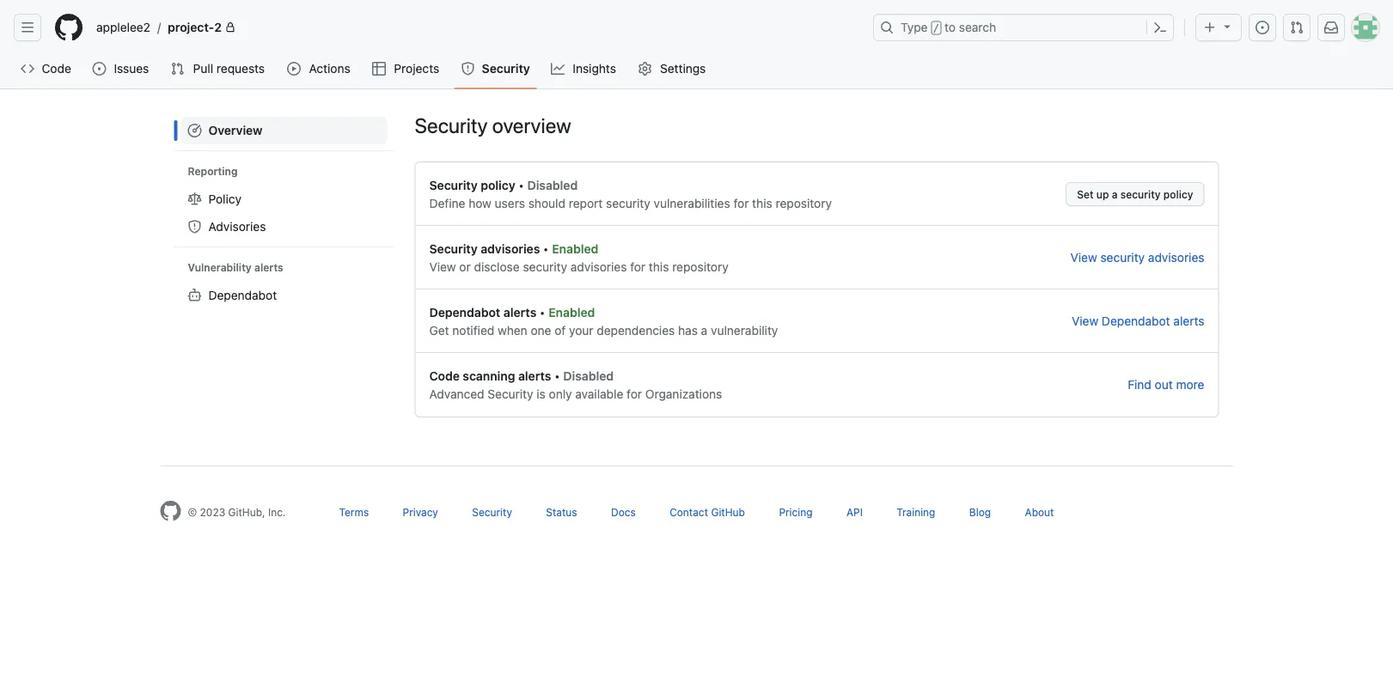 Task type: vqa. For each thing, say whether or not it's contained in the screenshot.


Task type: describe. For each thing, give the bounding box(es) containing it.
a inside dependabot alerts • enabled get notified when one of your dependencies has a vulnerability
[[701, 323, 708, 337]]

contact github link
[[670, 506, 745, 518]]

search
[[959, 20, 997, 34]]

reporting
[[188, 166, 238, 178]]

settings
[[660, 61, 706, 76]]

about
[[1025, 506, 1054, 518]]

0 vertical spatial a
[[1112, 188, 1118, 200]]

code for code
[[42, 61, 71, 76]]

applelee2 link
[[89, 14, 157, 41]]

code image
[[21, 62, 34, 76]]

projects
[[394, 61, 440, 76]]

of
[[555, 323, 566, 337]]

gear image
[[638, 62, 652, 76]]

pull
[[193, 61, 213, 76]]

status link
[[546, 506, 577, 518]]

play image
[[287, 62, 301, 76]]

available
[[575, 387, 624, 401]]

privacy
[[403, 506, 438, 518]]

0 horizontal spatial advisories
[[481, 242, 540, 256]]

2
[[214, 20, 222, 34]]

set
[[1077, 188, 1094, 200]]

blog
[[970, 506, 991, 518]]

type
[[901, 20, 928, 34]]

• for security policy •
[[519, 178, 524, 192]]

project-2 link
[[161, 14, 242, 41]]

dependabot for dependabot alerts • enabled get notified when one of your dependencies has a vulnerability
[[429, 305, 501, 319]]

©
[[188, 506, 197, 518]]

disabled inside code scanning alerts • disabled advanced security is only available for organizations
[[563, 369, 614, 383]]

dependabot alerts • enabled get notified when one of your dependencies has a vulnerability
[[429, 305, 778, 337]]

list containing applelee2 /
[[89, 14, 863, 41]]

alerts up more
[[1174, 314, 1205, 328]]

2023
[[200, 506, 225, 518]]

security down projects
[[415, 113, 488, 138]]

about link
[[1025, 506, 1054, 518]]

view security advisories
[[1071, 251, 1205, 265]]

dependencies
[[597, 323, 675, 337]]

out
[[1155, 378, 1173, 392]]

users
[[495, 196, 525, 210]]

alerts inside dependabot alerts • enabled get notified when one of your dependencies has a vulnerability
[[504, 305, 537, 319]]

requests
[[217, 61, 265, 76]]

inc.
[[268, 506, 286, 518]]

pull requests link
[[164, 56, 274, 82]]

overview
[[208, 123, 263, 138]]

vulnerabilities
[[654, 196, 731, 210]]

for inside code scanning alerts • disabled advanced security is only available for organizations
[[627, 387, 642, 401]]

plus image
[[1204, 21, 1217, 34]]

or
[[459, 260, 471, 274]]

project-
[[168, 20, 214, 34]]

applelee2
[[96, 20, 150, 34]]

repository inside security advisories • enabled view or disclose security advisories for this repository
[[673, 260, 729, 274]]

type / to search
[[901, 20, 997, 34]]

security advisories • enabled view or disclose security advisories for this repository
[[429, 242, 729, 274]]

scanning
[[463, 369, 515, 383]]

github,
[[228, 506, 265, 518]]

advisories link
[[181, 213, 387, 241]]

1 horizontal spatial shield image
[[461, 62, 475, 76]]

actions
[[309, 61, 351, 76]]

© 2023 github, inc.
[[188, 506, 286, 518]]

dependabot for dependabot
[[208, 288, 277, 303]]

docs link
[[611, 506, 636, 518]]

project-2
[[168, 20, 222, 34]]

how
[[469, 196, 492, 210]]

law image
[[188, 193, 202, 206]]

find
[[1128, 378, 1152, 392]]

for inside security advisories • enabled view or disclose security advisories for this repository
[[630, 260, 646, 274]]

issues link
[[85, 56, 157, 82]]

issue opened image
[[92, 62, 106, 76]]

view dependabot alerts link
[[1072, 314, 1205, 328]]

notifications image
[[1325, 21, 1339, 34]]

git pull request image for issue opened icon
[[1291, 21, 1304, 34]]

pull requests
[[193, 61, 265, 76]]

overview
[[492, 113, 572, 138]]

graph image
[[551, 62, 565, 76]]

one
[[531, 323, 552, 337]]

github
[[711, 506, 745, 518]]

list containing overview
[[174, 110, 394, 316]]

actions link
[[280, 56, 359, 82]]

insights link
[[544, 56, 625, 82]]

has
[[678, 323, 698, 337]]

security left graph icon
[[482, 61, 530, 76]]

policy link
[[181, 186, 387, 213]]

advanced
[[429, 387, 485, 401]]

security inside "view security advisories" link
[[1101, 251, 1145, 265]]

0 vertical spatial homepage image
[[55, 14, 83, 41]]

reporting element
[[181, 186, 387, 241]]

issue opened image
[[1256, 21, 1270, 34]]

• for security advisories •
[[543, 242, 549, 256]]

training link
[[897, 506, 936, 518]]



Task type: locate. For each thing, give the bounding box(es) containing it.
view down set
[[1071, 251, 1098, 265]]

/ inside applelee2 /
[[157, 20, 161, 34]]

view for security advisories • enabled view or disclose security advisories for this repository
[[1071, 251, 1098, 265]]

is
[[537, 387, 546, 401]]

• inside security policy • disabled define how users should report security vulnerabilities for this repository
[[519, 178, 524, 192]]

security policy • disabled define how users should report security vulnerabilities for this repository
[[429, 178, 832, 210]]

disabled inside security policy • disabled define how users should report security vulnerabilities for this repository
[[528, 178, 578, 192]]

alerts inside code scanning alerts • disabled advanced security is only available for organizations
[[518, 369, 551, 383]]

0 vertical spatial list
[[89, 14, 863, 41]]

view inside security advisories • enabled view or disclose security advisories for this repository
[[429, 260, 456, 274]]

1 horizontal spatial dependabot
[[429, 305, 501, 319]]

1 vertical spatial shield image
[[188, 220, 202, 234]]

0 horizontal spatial dependabot
[[208, 288, 277, 303]]

2 horizontal spatial advisories
[[1149, 251, 1205, 265]]

for inside security policy • disabled define how users should report security vulnerabilities for this repository
[[734, 196, 749, 210]]

enabled for advisories
[[552, 242, 599, 256]]

policy inside set up a security policy link
[[1164, 188, 1194, 200]]

a right has
[[701, 323, 708, 337]]

overview link
[[181, 117, 387, 144]]

code link
[[14, 56, 79, 82]]

• up 'one'
[[540, 305, 545, 319]]

shield image
[[461, 62, 475, 76], [188, 220, 202, 234]]

0 vertical spatial for
[[734, 196, 749, 210]]

dependabot image
[[188, 289, 202, 303]]

enabled inside dependabot alerts • enabled get notified when one of your dependencies has a vulnerability
[[549, 305, 595, 319]]

git pull request image inside pull requests link
[[171, 62, 184, 76]]

pricing link
[[779, 506, 813, 518]]

security left "status"
[[472, 506, 512, 518]]

enabled inside security advisories • enabled view or disclose security advisories for this repository
[[552, 242, 599, 256]]

0 horizontal spatial git pull request image
[[171, 62, 184, 76]]

1 horizontal spatial git pull request image
[[1291, 21, 1304, 34]]

vulnerability alerts
[[188, 262, 283, 274]]

dependabot inside dependabot alerts • enabled get notified when one of your dependencies has a vulnerability
[[429, 305, 501, 319]]

command palette image
[[1154, 21, 1168, 34]]

/ left to at top right
[[933, 22, 940, 34]]

policy
[[208, 192, 242, 206]]

git pull request image for issue opened image
[[171, 62, 184, 76]]

dependabot down vulnerability alerts on the top of the page
[[208, 288, 277, 303]]

view left or
[[429, 260, 456, 274]]

0 vertical spatial code
[[42, 61, 71, 76]]

homepage image
[[55, 14, 83, 41], [160, 501, 181, 522]]

advisories
[[481, 242, 540, 256], [1149, 251, 1205, 265], [571, 260, 627, 274]]

security right up
[[1121, 188, 1161, 200]]

1 vertical spatial git pull request image
[[171, 62, 184, 76]]

should
[[529, 196, 566, 210]]

view down "view security advisories" link
[[1072, 314, 1099, 328]]

set up a security policy
[[1077, 188, 1194, 200]]

dependabot up notified
[[429, 305, 501, 319]]

1 vertical spatial list
[[174, 110, 394, 316]]

when
[[498, 323, 528, 337]]

• up the only
[[555, 369, 560, 383]]

advisories up disclose
[[481, 242, 540, 256]]

up
[[1097, 188, 1110, 200]]

vulnerability
[[188, 262, 252, 274]]

dependabot link
[[181, 282, 387, 310]]

enabled
[[552, 242, 599, 256], [549, 305, 595, 319]]

a
[[1112, 188, 1118, 200], [701, 323, 708, 337]]

for up 'dependencies'
[[630, 260, 646, 274]]

disabled
[[528, 178, 578, 192], [563, 369, 614, 383]]

policy up users
[[481, 178, 516, 192]]

security right disclose
[[523, 260, 567, 274]]

your
[[569, 323, 594, 337]]

security overview
[[415, 113, 572, 138]]

alerts inside list
[[254, 262, 283, 274]]

this inside security policy • disabled define how users should report security vulnerabilities for this repository
[[752, 196, 773, 210]]

1 horizontal spatial a
[[1112, 188, 1118, 200]]

find out more
[[1128, 378, 1205, 392]]

security inside security policy • disabled define how users should report security vulnerabilities for this repository
[[429, 178, 478, 192]]

1 vertical spatial disabled
[[563, 369, 614, 383]]

disclose
[[474, 260, 520, 274]]

lock image
[[225, 22, 235, 33]]

security inside code scanning alerts • disabled advanced security is only available for organizations
[[488, 387, 534, 401]]

• down should
[[543, 242, 549, 256]]

for right available
[[627, 387, 642, 401]]

/
[[157, 20, 161, 34], [933, 22, 940, 34]]

shield image down 'law' icon
[[188, 220, 202, 234]]

0 horizontal spatial policy
[[481, 178, 516, 192]]

repository
[[776, 196, 832, 210], [673, 260, 729, 274]]

homepage image up code link
[[55, 14, 83, 41]]

1 vertical spatial a
[[701, 323, 708, 337]]

this up 'dependencies'
[[649, 260, 669, 274]]

advisories up view dependabot alerts link
[[1149, 251, 1205, 265]]

disabled up should
[[528, 178, 578, 192]]

for right vulnerabilities
[[734, 196, 749, 210]]

policy up view security advisories
[[1164, 188, 1194, 200]]

• up users
[[519, 178, 524, 192]]

2 vertical spatial for
[[627, 387, 642, 401]]

security inside security policy • disabled define how users should report security vulnerabilities for this repository
[[606, 196, 651, 210]]

privacy link
[[403, 506, 438, 518]]

1 horizontal spatial advisories
[[571, 260, 627, 274]]

1 horizontal spatial repository
[[776, 196, 832, 210]]

disabled up available
[[563, 369, 614, 383]]

1 horizontal spatial homepage image
[[160, 501, 181, 522]]

1 vertical spatial this
[[649, 260, 669, 274]]

security link up security overview
[[454, 56, 537, 82]]

triangle down image
[[1221, 19, 1235, 33]]

code right code image
[[42, 61, 71, 76]]

security link left "status"
[[472, 506, 512, 518]]

terms
[[339, 506, 369, 518]]

define
[[429, 196, 466, 210]]

code for code scanning alerts • disabled advanced security is only available for organizations
[[429, 369, 460, 383]]

alerts up is at the left bottom
[[518, 369, 551, 383]]

vulnerability
[[711, 323, 778, 337]]

/ for applelee2
[[157, 20, 161, 34]]

projects link
[[365, 56, 448, 82]]

insights
[[573, 61, 616, 76]]

security inside security advisories • enabled view or disclose security advisories for this repository
[[429, 242, 478, 256]]

code
[[42, 61, 71, 76], [429, 369, 460, 383]]

notified
[[453, 323, 495, 337]]

docs
[[611, 506, 636, 518]]

this
[[752, 196, 773, 210], [649, 260, 669, 274]]

0 vertical spatial security link
[[454, 56, 537, 82]]

git pull request image left the notifications "icon"
[[1291, 21, 1304, 34]]

code up advanced
[[429, 369, 460, 383]]

1 horizontal spatial policy
[[1164, 188, 1194, 200]]

organizations
[[646, 387, 722, 401]]

applelee2 /
[[96, 20, 161, 34]]

1 horizontal spatial this
[[752, 196, 773, 210]]

alerts up dependabot link
[[254, 262, 283, 274]]

0 horizontal spatial homepage image
[[55, 14, 83, 41]]

security inside security advisories • enabled view or disclose security advisories for this repository
[[523, 260, 567, 274]]

0 horizontal spatial /
[[157, 20, 161, 34]]

0 horizontal spatial this
[[649, 260, 669, 274]]

• inside code scanning alerts • disabled advanced security is only available for organizations
[[555, 369, 560, 383]]

0 horizontal spatial shield image
[[188, 220, 202, 234]]

repository inside security policy • disabled define how users should report security vulnerabilities for this repository
[[776, 196, 832, 210]]

0 vertical spatial repository
[[776, 196, 832, 210]]

report
[[569, 196, 603, 210]]

view for dependabot alerts • enabled get notified when one of your dependencies has a vulnerability
[[1072, 314, 1099, 328]]

1 vertical spatial enabled
[[549, 305, 595, 319]]

enabled up your
[[549, 305, 595, 319]]

1 vertical spatial for
[[630, 260, 646, 274]]

pricing
[[779, 506, 813, 518]]

only
[[549, 387, 572, 401]]

contact github
[[670, 506, 745, 518]]

api link
[[847, 506, 863, 518]]

settings link
[[631, 56, 714, 82]]

security right report
[[606, 196, 651, 210]]

find out more link
[[1128, 378, 1205, 392]]

• for dependabot alerts •
[[540, 305, 545, 319]]

enabled down report
[[552, 242, 599, 256]]

security inside set up a security policy link
[[1121, 188, 1161, 200]]

view security advisories link
[[1071, 249, 1205, 267]]

0 horizontal spatial code
[[42, 61, 71, 76]]

security up define
[[429, 178, 478, 192]]

this inside security advisories • enabled view or disclose security advisories for this repository
[[649, 260, 669, 274]]

security down set up a security policy link on the top right of the page
[[1101, 251, 1145, 265]]

security down scanning
[[488, 387, 534, 401]]

• inside security advisories • enabled view or disclose security advisories for this repository
[[543, 242, 549, 256]]

git pull request image
[[1291, 21, 1304, 34], [171, 62, 184, 76]]

• inside dependabot alerts • enabled get notified when one of your dependencies has a vulnerability
[[540, 305, 545, 319]]

a right up
[[1112, 188, 1118, 200]]

issues
[[114, 61, 149, 76]]

0 vertical spatial enabled
[[552, 242, 599, 256]]

0 horizontal spatial a
[[701, 323, 708, 337]]

0 horizontal spatial repository
[[673, 260, 729, 274]]

advisories up dependabot alerts • enabled get notified when one of your dependencies has a vulnerability
[[571, 260, 627, 274]]

alerts
[[254, 262, 283, 274], [504, 305, 537, 319], [1174, 314, 1205, 328], [518, 369, 551, 383]]

1 vertical spatial repository
[[673, 260, 729, 274]]

code scanning alerts • disabled advanced security is only available for organizations
[[429, 369, 722, 401]]

get
[[429, 323, 449, 337]]

1 vertical spatial code
[[429, 369, 460, 383]]

training
[[897, 506, 936, 518]]

0 vertical spatial shield image
[[461, 62, 475, 76]]

enabled for of
[[549, 305, 595, 319]]

terms link
[[339, 506, 369, 518]]

this right vulnerabilities
[[752, 196, 773, 210]]

0 vertical spatial this
[[752, 196, 773, 210]]

security up or
[[429, 242, 478, 256]]

/ inside type / to search
[[933, 22, 940, 34]]

security link
[[454, 56, 537, 82], [472, 506, 512, 518]]

git pull request image left pull
[[171, 62, 184, 76]]

dependabot
[[208, 288, 277, 303], [429, 305, 501, 319], [1102, 314, 1171, 328]]

api
[[847, 506, 863, 518]]

1 horizontal spatial code
[[429, 369, 460, 383]]

advisories
[[208, 220, 266, 234]]

0 vertical spatial git pull request image
[[1291, 21, 1304, 34]]

contact
[[670, 506, 708, 518]]

2 horizontal spatial dependabot
[[1102, 314, 1171, 328]]

list
[[89, 14, 863, 41], [174, 110, 394, 316]]

1 vertical spatial security link
[[472, 506, 512, 518]]

0 vertical spatial disabled
[[528, 178, 578, 192]]

/ left "project-"
[[157, 20, 161, 34]]

code inside code scanning alerts • disabled advanced security is only available for organizations
[[429, 369, 460, 383]]

security
[[482, 61, 530, 76], [415, 113, 488, 138], [429, 178, 478, 192], [429, 242, 478, 256], [488, 387, 534, 401], [472, 506, 512, 518]]

table image
[[372, 62, 386, 76]]

to
[[945, 20, 956, 34]]

/ for type
[[933, 22, 940, 34]]

meter image
[[188, 124, 202, 138]]

1 horizontal spatial /
[[933, 22, 940, 34]]

set up a security policy link
[[1066, 182, 1205, 206]]

dependabot down "view security advisories" link
[[1102, 314, 1171, 328]]

policy inside security policy • disabled define how users should report security vulnerabilities for this repository
[[481, 178, 516, 192]]

homepage image left ©
[[160, 501, 181, 522]]

1 vertical spatial homepage image
[[160, 501, 181, 522]]

alerts up when
[[504, 305, 537, 319]]

more
[[1177, 378, 1205, 392]]

shield image inside "advisories" link
[[188, 220, 202, 234]]

shield image right projects
[[461, 62, 475, 76]]

status
[[546, 506, 577, 518]]



